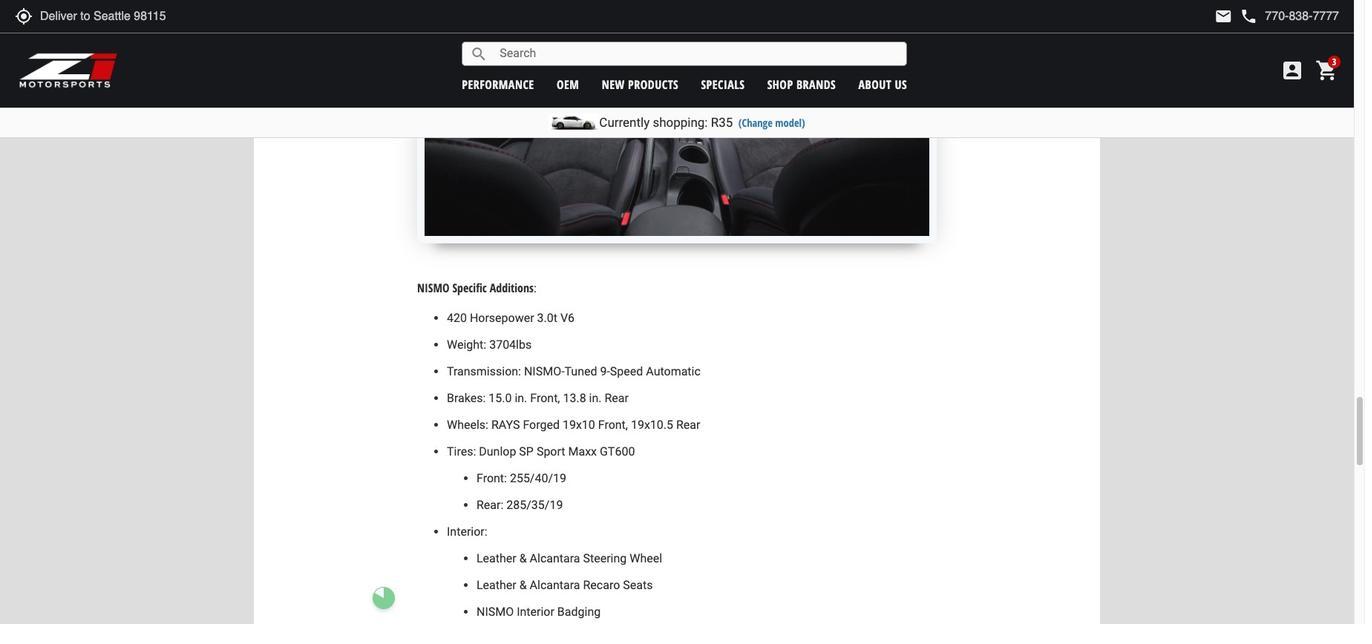 Task type: describe. For each thing, give the bounding box(es) containing it.
performance link
[[462, 76, 534, 92]]

Search search field
[[488, 42, 907, 65]]

15.0
[[489, 391, 512, 406]]

my_location
[[15, 7, 33, 25]]

1 horizontal spatial front,
[[598, 418, 628, 432]]

:
[[534, 282, 537, 296]]

(change
[[739, 116, 773, 130]]

rear for wheels: rays forged 19x10 front, 19x10.5 rear
[[677, 418, 701, 432]]

1 in. from the left
[[515, 391, 528, 406]]

about
[[859, 76, 892, 92]]

automatic
[[646, 365, 701, 379]]

phone link
[[1241, 7, 1340, 25]]

specials
[[701, 76, 745, 92]]

nismo for interior
[[477, 605, 514, 619]]

currently
[[600, 115, 650, 130]]

brakes: 15.0 in. front, 13.8 in. rear
[[447, 391, 629, 406]]

front:
[[477, 472, 507, 486]]

mail phone
[[1215, 7, 1258, 25]]

additions
[[490, 280, 534, 296]]

horsepower
[[470, 311, 534, 325]]

sp
[[519, 445, 534, 459]]

shopping_cart link
[[1312, 59, 1340, 82]]

forged
[[523, 418, 560, 432]]

nismo for specific
[[417, 280, 450, 296]]

specials link
[[701, 76, 745, 92]]

19x10
[[563, 418, 595, 432]]

rear for brakes: 15.0 in. front, 13.8 in. rear
[[605, 391, 629, 406]]

interior:
[[447, 525, 488, 539]]

us
[[895, 76, 908, 92]]

& for leather & alcantara steering wheel
[[520, 552, 527, 566]]

v6
[[561, 311, 575, 325]]

shop
[[768, 76, 794, 92]]

420 horsepower 3.0t v6
[[447, 311, 575, 325]]

maxx
[[569, 445, 597, 459]]

z1 motorsports logo image
[[19, 52, 118, 89]]

leather & alcantara steering wheel
[[477, 552, 663, 566]]

nismo-
[[524, 365, 565, 379]]

performance
[[462, 76, 534, 92]]

leather for leather & alcantara steering wheel
[[477, 552, 517, 566]]

currently shopping: r35 (change model)
[[600, 115, 806, 130]]

brakes:
[[447, 391, 486, 406]]

transmission:
[[447, 365, 521, 379]]

& for leather & alcantara recaro seats
[[520, 579, 527, 593]]

tires: dunlop sp sport maxx gt600
[[447, 445, 635, 459]]

255/40/19
[[510, 472, 567, 486]]

wheel
[[630, 552, 663, 566]]

transmission: nismo-tuned 9-speed automatic
[[447, 365, 701, 379]]

seats
[[623, 579, 653, 593]]

leather for leather & alcantara recaro seats
[[477, 579, 517, 593]]

oem
[[557, 76, 580, 92]]

leather & alcantara recaro seats
[[477, 579, 653, 593]]



Task type: locate. For each thing, give the bounding box(es) containing it.
19x10.5
[[631, 418, 674, 432]]

front, down nismo- on the bottom of page
[[530, 391, 560, 406]]

1 vertical spatial rear
[[677, 418, 701, 432]]

nismo interior badging
[[477, 605, 601, 619]]

shop brands link
[[768, 76, 836, 92]]

brands
[[797, 76, 836, 92]]

420
[[447, 311, 467, 325]]

wheels: rays forged 19x10 front, 19x10.5 rear
[[447, 418, 701, 432]]

rays
[[492, 418, 520, 432]]

phone
[[1241, 7, 1258, 25]]

1 vertical spatial nismo
[[477, 605, 514, 619]]

&
[[520, 552, 527, 566], [520, 579, 527, 593]]

alcantara down leather & alcantara steering wheel
[[530, 579, 580, 593]]

tires:
[[447, 445, 476, 459]]

1 horizontal spatial rear
[[677, 418, 701, 432]]

1 vertical spatial leather
[[477, 579, 517, 593]]

speed
[[610, 365, 643, 379]]

1 horizontal spatial in.
[[589, 391, 602, 406]]

rear:
[[477, 498, 504, 513]]

shopping:
[[653, 115, 708, 130]]

1 horizontal spatial nismo
[[477, 605, 514, 619]]

sport
[[537, 445, 566, 459]]

alcantara for steering
[[530, 552, 580, 566]]

in.
[[515, 391, 528, 406], [589, 391, 602, 406]]

(change model) link
[[739, 116, 806, 130]]

1 vertical spatial front,
[[598, 418, 628, 432]]

wheels:
[[447, 418, 489, 432]]

alcantara
[[530, 552, 580, 566], [530, 579, 580, 593]]

nismo
[[417, 280, 450, 296], [477, 605, 514, 619]]

3.0t
[[537, 311, 558, 325]]

tuned
[[565, 365, 598, 379]]

leather down interior:
[[477, 552, 517, 566]]

shopping_cart
[[1316, 59, 1340, 82]]

leather up nismo interior badging
[[477, 579, 517, 593]]

0 vertical spatial front,
[[530, 391, 560, 406]]

oem link
[[557, 76, 580, 92]]

about us link
[[859, 76, 908, 92]]

weight: 3704lbs
[[447, 338, 532, 352]]

front,
[[530, 391, 560, 406], [598, 418, 628, 432]]

front, up 'gt600'
[[598, 418, 628, 432]]

about us
[[859, 76, 908, 92]]

1 leather from the top
[[477, 552, 517, 566]]

nismo left specific
[[417, 280, 450, 296]]

2 leather from the top
[[477, 579, 517, 593]]

9-
[[600, 365, 610, 379]]

0 horizontal spatial front,
[[530, 391, 560, 406]]

mail
[[1215, 7, 1233, 25]]

rear down speed at the left of page
[[605, 391, 629, 406]]

0 vertical spatial rear
[[605, 391, 629, 406]]

account_box
[[1281, 59, 1305, 82]]

1 vertical spatial &
[[520, 579, 527, 593]]

in. right 13.8
[[589, 391, 602, 406]]

interior
[[517, 605, 555, 619]]

mail link
[[1215, 7, 1233, 25]]

shop brands
[[768, 76, 836, 92]]

rear: 285/35/19
[[477, 498, 563, 513]]

new
[[602, 76, 625, 92]]

0 vertical spatial nismo
[[417, 280, 450, 296]]

rear
[[605, 391, 629, 406], [677, 418, 701, 432]]

3704lbs
[[490, 338, 532, 352]]

0 horizontal spatial in.
[[515, 391, 528, 406]]

dunlop
[[479, 445, 516, 459]]

13.8
[[563, 391, 586, 406]]

account_box link
[[1277, 59, 1309, 82]]

2 alcantara from the top
[[530, 579, 580, 593]]

alcantara up leather & alcantara recaro seats
[[530, 552, 580, 566]]

weight:
[[447, 338, 487, 352]]

r35
[[711, 115, 733, 130]]

rear right 19x10.5
[[677, 418, 701, 432]]

badging
[[558, 605, 601, 619]]

products
[[628, 76, 679, 92]]

specific
[[453, 280, 487, 296]]

2 in. from the left
[[589, 391, 602, 406]]

new products link
[[602, 76, 679, 92]]

gt600
[[600, 445, 635, 459]]

1 alcantara from the top
[[530, 552, 580, 566]]

& up leather & alcantara recaro seats
[[520, 552, 527, 566]]

0 vertical spatial &
[[520, 552, 527, 566]]

front: 255/40/19
[[477, 472, 567, 486]]

steering
[[583, 552, 627, 566]]

1 & from the top
[[520, 552, 527, 566]]

recaro
[[583, 579, 620, 593]]

2 & from the top
[[520, 579, 527, 593]]

0 horizontal spatial nismo
[[417, 280, 450, 296]]

in. right 15.0 at the bottom of the page
[[515, 391, 528, 406]]

leather
[[477, 552, 517, 566], [477, 579, 517, 593]]

alcantara for recaro
[[530, 579, 580, 593]]

search
[[470, 45, 488, 63]]

nismo specific additions :
[[417, 280, 537, 296]]

1 vertical spatial alcantara
[[530, 579, 580, 593]]

0 horizontal spatial rear
[[605, 391, 629, 406]]

0 vertical spatial alcantara
[[530, 552, 580, 566]]

0 vertical spatial leather
[[477, 552, 517, 566]]

nismo left interior
[[477, 605, 514, 619]]

model)
[[776, 116, 806, 130]]

new products
[[602, 76, 679, 92]]

& up interior
[[520, 579, 527, 593]]

285/35/19
[[507, 498, 563, 513]]



Task type: vqa. For each thing, say whether or not it's contained in the screenshot.
the service
no



